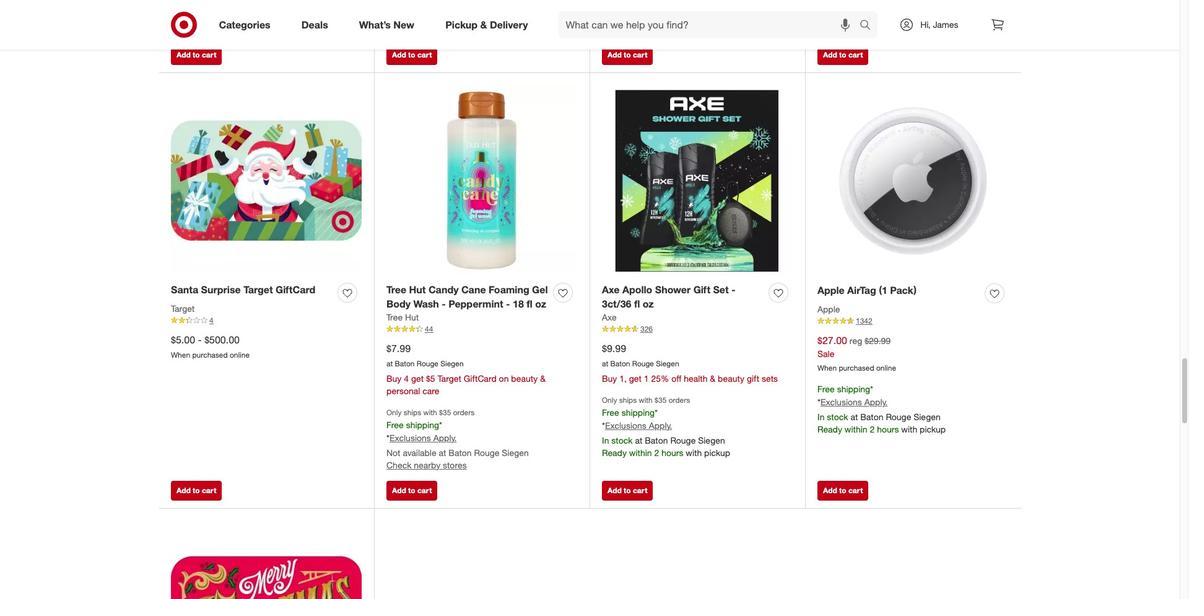 Task type: vqa. For each thing, say whether or not it's contained in the screenshot.
Axe Apollo Shower Gift Set - 3Ct/36 Fl Oz
yes



Task type: locate. For each thing, give the bounding box(es) containing it.
target link
[[171, 303, 195, 316]]

shipping inside free shipping * * exclusions apply. in stock at  baton rouge siegen ready within 2 hours with pickup
[[838, 384, 871, 395]]

stores
[[227, 24, 251, 35], [443, 460, 467, 471]]

only down $9.99
[[602, 396, 617, 405]]

search
[[855, 20, 884, 32]]

1 horizontal spatial in
[[818, 412, 825, 423]]

1 vertical spatial check nearby stores button
[[387, 460, 467, 472]]

1 vertical spatial not
[[387, 448, 401, 458]]

online down the $29.99
[[877, 364, 897, 373]]

& right pickup
[[481, 18, 487, 31]]

4 link
[[171, 316, 362, 326]]

rouge
[[259, 12, 284, 22], [417, 359, 439, 369], [633, 359, 654, 369], [886, 412, 912, 423], [671, 435, 696, 446], [474, 448, 500, 458]]

apply. down 25%
[[649, 421, 673, 431]]

1 horizontal spatial oz
[[643, 298, 654, 311]]

hut for tree hut
[[405, 312, 419, 323]]

only
[[602, 396, 617, 405], [387, 408, 402, 418]]

giftcard left on
[[464, 374, 497, 384]]

0 horizontal spatial check
[[171, 24, 196, 35]]

0 vertical spatial exclusions
[[821, 397, 862, 408]]

1 vertical spatial check
[[387, 460, 412, 471]]

tree down body
[[387, 312, 403, 323]]

1 vertical spatial stock
[[612, 435, 633, 446]]

0 horizontal spatial $35
[[439, 408, 451, 418]]

2
[[870, 424, 875, 435], [655, 448, 659, 458]]

apple inside apple airtag (1 pack) 'link'
[[818, 285, 845, 297]]

purchased down "reg"
[[839, 364, 875, 373]]

within inside only ships with $35 orders free shipping * * exclusions apply. in stock at  baton rouge siegen ready within 2 hours with pickup
[[629, 448, 652, 458]]

1 vertical spatial nearby
[[414, 460, 441, 471]]

-
[[732, 284, 736, 296], [442, 298, 446, 311], [506, 298, 510, 311], [198, 334, 202, 347]]

1 horizontal spatial when
[[818, 364, 837, 373]]

$27.00
[[818, 335, 848, 347]]

1 horizontal spatial giftcard
[[464, 374, 497, 384]]

exclusions apply. button down $27.00 reg $29.99 sale when purchased online
[[821, 397, 888, 409]]

nearby
[[198, 24, 225, 35], [414, 460, 441, 471]]

purchased down $500.00
[[192, 351, 228, 360]]

0 vertical spatial free
[[818, 384, 835, 395]]

tree for tree hut candy cane foaming gel body wash - peppermint - 18 fl oz
[[387, 284, 407, 296]]

pickup inside free shipping * * exclusions apply. in stock at  baton rouge siegen ready within 2 hours with pickup
[[920, 424, 946, 435]]

shipping for axe apollo shower gift set - 3ct/36 fl oz
[[622, 408, 655, 418]]

1 horizontal spatial orders
[[669, 396, 691, 405]]

&
[[481, 18, 487, 31], [540, 374, 546, 384], [710, 374, 716, 384]]

1 vertical spatial giftcard
[[464, 374, 497, 384]]

1 vertical spatial stores
[[443, 460, 467, 471]]

0 vertical spatial check nearby stores button
[[171, 23, 251, 36]]

online
[[230, 351, 250, 360], [877, 364, 897, 373]]

only for $7.99
[[387, 408, 402, 418]]

1 horizontal spatial check
[[387, 460, 412, 471]]

- right the set
[[732, 284, 736, 296]]

only down the personal
[[387, 408, 402, 418]]

4 inside '$7.99 at baton rouge siegen buy 4 get $5 target giftcard on beauty & personal care'
[[404, 374, 409, 384]]

tree hut candy cane foaming gel body wash - peppermint - 18 fl oz image
[[387, 85, 578, 276], [387, 85, 578, 276]]

buy for $9.99
[[602, 374, 617, 384]]

1342 link
[[818, 316, 1009, 327]]

oz
[[535, 298, 547, 311], [643, 298, 654, 311]]

1342
[[856, 317, 873, 326]]

apple
[[818, 285, 845, 297], [818, 304, 841, 315]]

0 horizontal spatial pickup
[[705, 448, 731, 458]]

$35 inside only ships with $35 orders free shipping * * exclusions apply. in stock at  baton rouge siegen ready within 2 hours with pickup
[[655, 396, 667, 405]]

exclusions
[[821, 397, 862, 408], [605, 421, 647, 431], [390, 433, 431, 444]]

1 buy from the left
[[387, 374, 402, 384]]

on
[[499, 374, 509, 384]]

siegen
[[286, 12, 313, 22], [441, 359, 464, 369], [656, 359, 680, 369], [914, 412, 941, 423], [698, 435, 726, 446], [502, 448, 529, 458]]

exclusions inside only ships with $35 orders free shipping * * exclusions apply. not available at baton rouge siegen check nearby stores
[[390, 433, 431, 444]]

purchased
[[192, 351, 228, 360], [839, 364, 875, 373]]

check inside not available at baton rouge siegen check nearby stores
[[171, 24, 196, 35]]

$35 inside only ships with $35 orders free shipping * * exclusions apply. not available at baton rouge siegen check nearby stores
[[439, 408, 451, 418]]

2 horizontal spatial &
[[710, 374, 716, 384]]

1 vertical spatial apply.
[[649, 421, 673, 431]]

exclusions apply. button for tree hut candy cane foaming gel body wash - peppermint - 18 fl oz
[[390, 432, 457, 445]]

apply. inside only ships with $35 orders free shipping * * exclusions apply. in stock at  baton rouge siegen ready within 2 hours with pickup
[[649, 421, 673, 431]]

add to cart
[[177, 50, 216, 60], [392, 50, 432, 60], [608, 50, 648, 60], [824, 50, 863, 60], [177, 487, 216, 496], [392, 487, 432, 496], [608, 487, 648, 496], [824, 487, 863, 496]]

1 horizontal spatial apply.
[[649, 421, 673, 431]]

exclusions down 1,
[[605, 421, 647, 431]]

purchased inside $5.00 - $500.00 when purchased online
[[192, 351, 228, 360]]

buy up the personal
[[387, 374, 402, 384]]

2 apple from the top
[[818, 304, 841, 315]]

0 horizontal spatial ready
[[602, 448, 627, 458]]

- inside $5.00 - $500.00 when purchased online
[[198, 334, 202, 347]]

target
[[244, 284, 273, 296], [171, 304, 195, 314], [438, 374, 462, 384]]

1 horizontal spatial beauty
[[718, 374, 745, 384]]

0 vertical spatial only
[[602, 396, 617, 405]]

get left $5
[[411, 374, 424, 384]]

check inside only ships with $35 orders free shipping * * exclusions apply. not available at baton rouge siegen check nearby stores
[[387, 460, 412, 471]]

0 vertical spatial 2
[[870, 424, 875, 435]]

rouge inside not available at baton rouge siegen check nearby stores
[[259, 12, 284, 22]]

candy
[[429, 284, 459, 296]]

1 horizontal spatial shipping
[[622, 408, 655, 418]]

1 horizontal spatial ships
[[620, 396, 637, 405]]

hut down body
[[405, 312, 419, 323]]

get for $7.99
[[411, 374, 424, 384]]

2 axe from the top
[[602, 312, 617, 323]]

0 horizontal spatial orders
[[453, 408, 475, 418]]

target up 4 link
[[244, 284, 273, 296]]

fl
[[527, 298, 533, 311], [634, 298, 640, 311]]

0 vertical spatial apply.
[[865, 397, 888, 408]]

0 vertical spatial ships
[[620, 396, 637, 405]]

tree inside 'tree hut' link
[[387, 312, 403, 323]]

1 horizontal spatial pickup
[[920, 424, 946, 435]]

0 horizontal spatial in
[[602, 435, 609, 446]]

peppermint
[[449, 298, 504, 311]]

$5.00 - $500.00 when purchased online
[[171, 334, 250, 360]]

4 up the personal
[[404, 374, 409, 384]]

buy
[[387, 374, 402, 384], [602, 374, 617, 384]]

orders for $9.99
[[669, 396, 691, 405]]

target right $5
[[438, 374, 462, 384]]

1 vertical spatial ships
[[404, 408, 422, 418]]

shipping
[[838, 384, 871, 395], [622, 408, 655, 418], [406, 420, 439, 431]]

apple airtag (1 pack)
[[818, 285, 917, 297]]

$35 down 25%
[[655, 396, 667, 405]]

apply. inside free shipping * * exclusions apply. in stock at  baton rouge siegen ready within 2 hours with pickup
[[865, 397, 888, 408]]

1 horizontal spatial ready
[[818, 424, 843, 435]]

4
[[209, 316, 214, 325], [404, 374, 409, 384]]

oz down apollo at the right of the page
[[643, 298, 654, 311]]

0 horizontal spatial stores
[[227, 24, 251, 35]]

2 vertical spatial target
[[438, 374, 462, 384]]

0 vertical spatial tree
[[387, 284, 407, 296]]

pickup
[[920, 424, 946, 435], [705, 448, 731, 458]]

apple airtag (1 pack) image
[[818, 85, 1009, 277], [818, 85, 1009, 277]]

apply. down care
[[434, 433, 457, 444]]

2 fl from the left
[[634, 298, 640, 311]]

What can we help you find? suggestions appear below search field
[[559, 11, 863, 38]]

0 horizontal spatial available
[[187, 12, 221, 22]]

giftcard
[[276, 284, 316, 296], [464, 374, 497, 384]]

get inside '$7.99 at baton rouge siegen buy 4 get $5 target giftcard on beauty & personal care'
[[411, 374, 424, 384]]

2 get from the left
[[629, 374, 642, 384]]

orders inside only ships with $35 orders free shipping * * exclusions apply. not available at baton rouge siegen check nearby stores
[[453, 408, 475, 418]]

shipping down 1
[[622, 408, 655, 418]]

siegen inside '$7.99 at baton rouge siegen buy 4 get $5 target giftcard on beauty & personal care'
[[441, 359, 464, 369]]

ships down the personal
[[404, 408, 422, 418]]

- right $5.00
[[198, 334, 202, 347]]

0 vertical spatial available
[[187, 12, 221, 22]]

available
[[187, 12, 221, 22], [403, 448, 437, 458]]

shipping inside only ships with $35 orders free shipping * * exclusions apply. not available at baton rouge siegen check nearby stores
[[406, 420, 439, 431]]

1 get from the left
[[411, 374, 424, 384]]

orders down off
[[669, 396, 691, 405]]

44
[[425, 325, 433, 334]]

1 horizontal spatial free
[[602, 408, 620, 418]]

not inside only ships with $35 orders free shipping * * exclusions apply. not available at baton rouge siegen check nearby stores
[[387, 448, 401, 458]]

apply.
[[865, 397, 888, 408], [649, 421, 673, 431], [434, 433, 457, 444]]

1 vertical spatial pickup
[[705, 448, 731, 458]]

1 horizontal spatial 4
[[404, 374, 409, 384]]

1 vertical spatial available
[[403, 448, 437, 458]]

0 horizontal spatial nearby
[[198, 24, 225, 35]]

1 vertical spatial purchased
[[839, 364, 875, 373]]

oz inside tree hut candy cane foaming gel body wash - peppermint - 18 fl oz
[[535, 298, 547, 311]]

stores inside only ships with $35 orders free shipping * * exclusions apply. not available at baton rouge siegen check nearby stores
[[443, 460, 467, 471]]

0 horizontal spatial when
[[171, 351, 190, 360]]

1 horizontal spatial stores
[[443, 460, 467, 471]]

orders down '$7.99 at baton rouge siegen buy 4 get $5 target giftcard on beauty & personal care'
[[453, 408, 475, 418]]

2 horizontal spatial free
[[818, 384, 835, 395]]

rouge inside only ships with $35 orders free shipping * * exclusions apply. not available at baton rouge siegen check nearby stores
[[474, 448, 500, 458]]

0 horizontal spatial within
[[629, 448, 652, 458]]

ships
[[620, 396, 637, 405], [404, 408, 422, 418]]

axe down "3ct/36" at the right of page
[[602, 312, 617, 323]]

*
[[871, 384, 874, 395], [818, 397, 821, 408], [655, 408, 658, 418], [439, 420, 442, 431], [602, 421, 605, 431], [387, 433, 390, 444]]

fl right 18
[[527, 298, 533, 311]]

1 horizontal spatial $35
[[655, 396, 667, 405]]

2 horizontal spatial shipping
[[838, 384, 871, 395]]

apple airtag (1 pack) link
[[818, 284, 917, 298]]

beauty inside '$7.99 at baton rouge siegen buy 4 get $5 target giftcard on beauty & personal care'
[[511, 374, 538, 384]]

free inside only ships with $35 orders free shipping * * exclusions apply. not available at baton rouge siegen check nearby stores
[[387, 420, 404, 431]]

with
[[639, 396, 653, 405], [424, 408, 437, 418], [902, 424, 918, 435], [686, 448, 702, 458]]

personal
[[387, 386, 420, 396]]

0 vertical spatial shipping
[[838, 384, 871, 395]]

ships inside only ships with $35 orders free shipping * * exclusions apply. in stock at  baton rouge siegen ready within 2 hours with pickup
[[620, 396, 637, 405]]

shipping down care
[[406, 420, 439, 431]]

2 vertical spatial exclusions
[[390, 433, 431, 444]]

shipping inside only ships with $35 orders free shipping * * exclusions apply. in stock at  baton rouge siegen ready within 2 hours with pickup
[[622, 408, 655, 418]]

rouge inside $9.99 at baton rouge siegen buy 1, get 1 25% off health & beauty gift sets
[[633, 359, 654, 369]]

apply. down $27.00 reg $29.99 sale when purchased online
[[865, 397, 888, 408]]

0 vertical spatial hut
[[409, 284, 426, 296]]

1 oz from the left
[[535, 298, 547, 311]]

1,
[[620, 374, 627, 384]]

hut up wash
[[409, 284, 426, 296]]

tree hut candy cane foaming gel body wash - peppermint - 18 fl oz
[[387, 284, 548, 311]]

0 horizontal spatial free
[[387, 420, 404, 431]]

tree inside tree hut candy cane foaming gel body wash - peppermint - 18 fl oz
[[387, 284, 407, 296]]

siegen inside not available at baton rouge siegen check nearby stores
[[286, 12, 313, 22]]

only for $9.99
[[602, 396, 617, 405]]

apply. inside only ships with $35 orders free shipping * * exclusions apply. not available at baton rouge siegen check nearby stores
[[434, 433, 457, 444]]

axe up "3ct/36" at the right of page
[[602, 284, 620, 296]]

hut
[[409, 284, 426, 296], [405, 312, 419, 323]]

1 axe from the top
[[602, 284, 620, 296]]

nearby inside not available at baton rouge siegen check nearby stores
[[198, 24, 225, 35]]

get inside $9.99 at baton rouge siegen buy 1, get 1 25% off health & beauty gift sets
[[629, 374, 642, 384]]

apple for apple airtag (1 pack)
[[818, 285, 845, 297]]

exclusions apply. button
[[821, 397, 888, 409], [605, 420, 673, 432], [390, 432, 457, 445]]

when down $5.00
[[171, 351, 190, 360]]

0 vertical spatial not
[[171, 12, 185, 22]]

cane
[[462, 284, 486, 296]]

shipping down $27.00 reg $29.99 sale when purchased online
[[838, 384, 871, 395]]

sets
[[762, 374, 778, 384]]

326
[[641, 325, 653, 334]]

1 tree from the top
[[387, 284, 407, 296]]

not
[[171, 12, 185, 22], [387, 448, 401, 458]]

0 vertical spatial 4
[[209, 316, 214, 325]]

0 horizontal spatial fl
[[527, 298, 533, 311]]

0 vertical spatial purchased
[[192, 351, 228, 360]]

1 horizontal spatial online
[[877, 364, 897, 373]]

exclusions inside only ships with $35 orders free shipping * * exclusions apply. in stock at  baton rouge siegen ready within 2 hours with pickup
[[605, 421, 647, 431]]

0 horizontal spatial 2
[[655, 448, 659, 458]]

to
[[193, 50, 200, 60], [408, 50, 416, 60], [624, 50, 631, 60], [840, 50, 847, 60], [193, 487, 200, 496], [408, 487, 416, 496], [624, 487, 631, 496], [840, 487, 847, 496]]

1 vertical spatial 2
[[655, 448, 659, 458]]

1 vertical spatial when
[[818, 364, 837, 373]]

orders for $7.99
[[453, 408, 475, 418]]

2 buy from the left
[[602, 374, 617, 384]]

2 tree from the top
[[387, 312, 403, 323]]

1 horizontal spatial &
[[540, 374, 546, 384]]

0 horizontal spatial online
[[230, 351, 250, 360]]

apple for apple
[[818, 304, 841, 315]]

giftcard up 4 link
[[276, 284, 316, 296]]

santa
[[171, 284, 198, 296]]

beauty
[[511, 374, 538, 384], [718, 374, 745, 384]]

exclusions down the personal
[[390, 433, 431, 444]]

ready inside only ships with $35 orders free shipping * * exclusions apply. in stock at  baton rouge siegen ready within 2 hours with pickup
[[602, 448, 627, 458]]

buy inside $9.99 at baton rouge siegen buy 1, get 1 25% off health & beauty gift sets
[[602, 374, 617, 384]]

at inside free shipping * * exclusions apply. in stock at  baton rouge siegen ready within 2 hours with pickup
[[851, 412, 858, 423]]

stores inside not available at baton rouge siegen check nearby stores
[[227, 24, 251, 35]]

& inside '$7.99 at baton rouge siegen buy 4 get $5 target giftcard on beauty & personal care'
[[540, 374, 546, 384]]

axe inside axe apollo shower gift set - 3ct/36 fl oz
[[602, 284, 620, 296]]

0 horizontal spatial not
[[171, 12, 185, 22]]

0 vertical spatial giftcard
[[276, 284, 316, 296]]

tree
[[387, 284, 407, 296], [387, 312, 403, 323]]

1 horizontal spatial 2
[[870, 424, 875, 435]]

exclusions apply. button down care
[[390, 432, 457, 445]]

ready inside free shipping * * exclusions apply. in stock at  baton rouge siegen ready within 2 hours with pickup
[[818, 424, 843, 435]]

stock
[[827, 412, 849, 423], [612, 435, 633, 446]]

1 vertical spatial ready
[[602, 448, 627, 458]]

$7.99 at baton rouge siegen buy 4 get $5 target giftcard on beauty & personal care
[[387, 343, 546, 396]]

1 vertical spatial shipping
[[622, 408, 655, 418]]

rouge inside only ships with $35 orders free shipping * * exclusions apply. in stock at  baton rouge siegen ready within 2 hours with pickup
[[671, 435, 696, 446]]

0 vertical spatial target
[[244, 284, 273, 296]]

1 apple from the top
[[818, 285, 845, 297]]

axe apollo shower gift set - 3ct/36 fl oz image
[[602, 85, 793, 276], [602, 85, 793, 276]]

1 horizontal spatial nearby
[[414, 460, 441, 471]]

axe
[[602, 284, 620, 296], [602, 312, 617, 323]]

fl inside tree hut candy cane foaming gel body wash - peppermint - 18 fl oz
[[527, 298, 533, 311]]

0 horizontal spatial oz
[[535, 298, 547, 311]]

in
[[818, 412, 825, 423], [602, 435, 609, 446]]

apple up apple link
[[818, 285, 845, 297]]

$35 for $9.99
[[655, 396, 667, 405]]

at
[[223, 12, 231, 22], [387, 359, 393, 369], [602, 359, 609, 369], [851, 412, 858, 423], [635, 435, 643, 446], [439, 448, 446, 458]]

0 horizontal spatial 4
[[209, 316, 214, 325]]

get left 1
[[629, 374, 642, 384]]

0 vertical spatial stores
[[227, 24, 251, 35]]

within inside free shipping * * exclusions apply. in stock at  baton rouge siegen ready within 2 hours with pickup
[[845, 424, 868, 435]]

check nearby stores button
[[171, 23, 251, 36], [387, 460, 467, 472]]

- inside axe apollo shower gift set - 3ct/36 fl oz
[[732, 284, 736, 296]]

1 fl from the left
[[527, 298, 533, 311]]

2 vertical spatial apply.
[[434, 433, 457, 444]]

giftcard inside '$7.99 at baton rouge siegen buy 4 get $5 target giftcard on beauty & personal care'
[[464, 374, 497, 384]]

& right health
[[710, 374, 716, 384]]

when down sale
[[818, 364, 837, 373]]

buy left 1,
[[602, 374, 617, 384]]

0 vertical spatial nearby
[[198, 24, 225, 35]]

1 horizontal spatial within
[[845, 424, 868, 435]]

1 vertical spatial 4
[[404, 374, 409, 384]]

wash
[[414, 298, 439, 311]]

1 vertical spatial in
[[602, 435, 609, 446]]

1 vertical spatial within
[[629, 448, 652, 458]]

0 vertical spatial online
[[230, 351, 250, 360]]

0 vertical spatial stock
[[827, 412, 849, 423]]

only inside only ships with $35 orders free shipping * * exclusions apply. not available at baton rouge siegen check nearby stores
[[387, 408, 402, 418]]

2 beauty from the left
[[718, 374, 745, 384]]

exclusions inside free shipping * * exclusions apply. in stock at  baton rouge siegen ready within 2 hours with pickup
[[821, 397, 862, 408]]

ships down 1,
[[620, 396, 637, 405]]

0 vertical spatial check
[[171, 24, 196, 35]]

siegen inside $9.99 at baton rouge siegen buy 1, get 1 25% off health & beauty gift sets
[[656, 359, 680, 369]]

1 vertical spatial free
[[602, 408, 620, 418]]

ships for $7.99
[[404, 408, 422, 418]]

$29.99
[[865, 336, 891, 347]]

beauty left the gift
[[718, 374, 745, 384]]

oz down the gel
[[535, 298, 547, 311]]

james
[[933, 19, 959, 30]]

2 oz from the left
[[643, 298, 654, 311]]

with inside free shipping * * exclusions apply. in stock at  baton rouge siegen ready within 2 hours with pickup
[[902, 424, 918, 435]]

0 horizontal spatial target
[[171, 304, 195, 314]]

1 vertical spatial hut
[[405, 312, 419, 323]]

1 beauty from the left
[[511, 374, 538, 384]]

1 horizontal spatial exclusions
[[605, 421, 647, 431]]

0 horizontal spatial ships
[[404, 408, 422, 418]]

hours
[[878, 424, 899, 435], [662, 448, 684, 458]]

tree up body
[[387, 284, 407, 296]]

axe for axe apollo shower gift set - 3ct/36 fl oz
[[602, 284, 620, 296]]

$35
[[655, 396, 667, 405], [439, 408, 451, 418]]

$35 down care
[[439, 408, 451, 418]]

free inside only ships with $35 orders free shipping * * exclusions apply. in stock at  baton rouge siegen ready within 2 hours with pickup
[[602, 408, 620, 418]]

1 horizontal spatial purchased
[[839, 364, 875, 373]]

2 horizontal spatial apply.
[[865, 397, 888, 408]]

apple up $27.00
[[818, 304, 841, 315]]

exclusions down sale
[[821, 397, 862, 408]]

fl down apollo at the right of the page
[[634, 298, 640, 311]]

only inside only ships with $35 orders free shipping * * exclusions apply. in stock at  baton rouge siegen ready within 2 hours with pickup
[[602, 396, 617, 405]]

0 vertical spatial orders
[[669, 396, 691, 405]]

1 horizontal spatial stock
[[827, 412, 849, 423]]

when inside $5.00 - $500.00 when purchased online
[[171, 351, 190, 360]]

rouge inside free shipping * * exclusions apply. in stock at  baton rouge siegen ready within 2 hours with pickup
[[886, 412, 912, 423]]

purchased inside $27.00 reg $29.99 sale when purchased online
[[839, 364, 875, 373]]

target inside '$7.99 at baton rouge siegen buy 4 get $5 target giftcard on beauty & personal care'
[[438, 374, 462, 384]]

exclusions apply. button down 1
[[605, 420, 673, 432]]

0 vertical spatial within
[[845, 424, 868, 435]]

ready
[[818, 424, 843, 435], [602, 448, 627, 458]]

& right on
[[540, 374, 546, 384]]

target down santa
[[171, 304, 195, 314]]

1 vertical spatial target
[[171, 304, 195, 314]]

siegen inside only ships with $35 orders free shipping * * exclusions apply. in stock at  baton rouge siegen ready within 2 hours with pickup
[[698, 435, 726, 446]]

- left 18
[[506, 298, 510, 311]]

buy inside '$7.99 at baton rouge siegen buy 4 get $5 target giftcard on beauty & personal care'
[[387, 374, 402, 384]]

apple link
[[818, 304, 841, 316]]

ships inside only ships with $35 orders free shipping * * exclusions apply. not available at baton rouge siegen check nearby stores
[[404, 408, 422, 418]]

hut inside tree hut candy cane foaming gel body wash - peppermint - 18 fl oz
[[409, 284, 426, 296]]

$35 for $7.99
[[439, 408, 451, 418]]

online down $500.00
[[230, 351, 250, 360]]

orders inside only ships with $35 orders free shipping * * exclusions apply. in stock at  baton rouge siegen ready within 2 hours with pickup
[[669, 396, 691, 405]]

4 up $500.00
[[209, 316, 214, 325]]

free for tree hut candy cane foaming gel body wash - peppermint - 18 fl oz
[[387, 420, 404, 431]]

2 horizontal spatial exclusions
[[821, 397, 862, 408]]

free shipping * * exclusions apply. in stock at  baton rouge siegen ready within 2 hours with pickup
[[818, 384, 946, 435]]

beauty right on
[[511, 374, 538, 384]]



Task type: describe. For each thing, give the bounding box(es) containing it.
baton inside '$7.99 at baton rouge siegen buy 4 get $5 target giftcard on beauty & personal care'
[[395, 359, 415, 369]]

hut for tree hut candy cane foaming gel body wash - peppermint - 18 fl oz
[[409, 284, 426, 296]]

1 horizontal spatial target
[[244, 284, 273, 296]]

in inside only ships with $35 orders free shipping * * exclusions apply. in stock at  baton rouge siegen ready within 2 hours with pickup
[[602, 435, 609, 446]]

fl inside axe apollo shower gift set - 3ct/36 fl oz
[[634, 298, 640, 311]]

stock inside only ships with $35 orders free shipping * * exclusions apply. in stock at  baton rouge siegen ready within 2 hours with pickup
[[612, 435, 633, 446]]

only ships with $35 orders free shipping * * exclusions apply. in stock at  baton rouge siegen ready within 2 hours with pickup
[[602, 396, 731, 458]]

shower
[[655, 284, 691, 296]]

tree hut link
[[387, 312, 419, 324]]

airtag
[[848, 285, 877, 297]]

santa surprise target giftcard image
[[171, 85, 362, 276]]

2 inside only ships with $35 orders free shipping * * exclusions apply. in stock at  baton rouge siegen ready within 2 hours with pickup
[[655, 448, 659, 458]]

2 horizontal spatial exclusions apply. button
[[821, 397, 888, 409]]

gift
[[694, 284, 711, 296]]

1
[[644, 374, 649, 384]]

new
[[394, 18, 415, 31]]

free inside free shipping * * exclusions apply. in stock at  baton rouge siegen ready within 2 hours with pickup
[[818, 384, 835, 395]]

25%
[[652, 374, 669, 384]]

deals link
[[291, 11, 344, 38]]

pickup & delivery link
[[435, 11, 544, 38]]

siegen inside free shipping * * exclusions apply. in stock at  baton rouge siegen ready within 2 hours with pickup
[[914, 412, 941, 423]]

1 horizontal spatial check nearby stores button
[[387, 460, 467, 472]]

online inside $5.00 - $500.00 when purchased online
[[230, 351, 250, 360]]

18
[[513, 298, 524, 311]]

326 link
[[602, 324, 793, 335]]

baton inside free shipping * * exclusions apply. in stock at  baton rouge siegen ready within 2 hours with pickup
[[861, 412, 884, 423]]

apollo
[[623, 284, 653, 296]]

2 inside free shipping * * exclusions apply. in stock at  baton rouge siegen ready within 2 hours with pickup
[[870, 424, 875, 435]]

$5.00
[[171, 334, 195, 347]]

0 horizontal spatial &
[[481, 18, 487, 31]]

0 horizontal spatial check nearby stores button
[[171, 23, 251, 36]]

at inside '$7.99 at baton rouge siegen buy 4 get $5 target giftcard on beauty & personal care'
[[387, 359, 393, 369]]

apply. for axe apollo shower gift set - 3ct/36 fl oz
[[649, 421, 673, 431]]

care
[[423, 386, 440, 396]]

deals
[[302, 18, 328, 31]]

free for axe apollo shower gift set - 3ct/36 fl oz
[[602, 408, 620, 418]]

tree hut candy cane foaming gel body wash - peppermint - 18 fl oz link
[[387, 283, 548, 312]]

buy for $7.99
[[387, 374, 402, 384]]

oz inside axe apollo shower gift set - 3ct/36 fl oz
[[643, 298, 654, 311]]

- down candy at the top of the page
[[442, 298, 446, 311]]

with inside only ships with $35 orders free shipping * * exclusions apply. not available at baton rouge siegen check nearby stores
[[424, 408, 437, 418]]

siegen inside only ships with $35 orders free shipping * * exclusions apply. not available at baton rouge siegen check nearby stores
[[502, 448, 529, 458]]

exclusions for axe apollo shower gift set - 3ct/36 fl oz
[[605, 421, 647, 431]]

get for $9.99
[[629, 374, 642, 384]]

$27.00 reg $29.99 sale when purchased online
[[818, 335, 897, 373]]

in inside free shipping * * exclusions apply. in stock at  baton rouge siegen ready within 2 hours with pickup
[[818, 412, 825, 423]]

exclusions for tree hut candy cane foaming gel body wash - peppermint - 18 fl oz
[[390, 433, 431, 444]]

& inside $9.99 at baton rouge siegen buy 1, get 1 25% off health & beauty gift sets
[[710, 374, 716, 384]]

baton inside $9.99 at baton rouge siegen buy 1, get 1 25% off health & beauty gift sets
[[611, 359, 631, 369]]

rouge inside '$7.99 at baton rouge siegen buy 4 get $5 target giftcard on beauty & personal care'
[[417, 359, 439, 369]]

what's new link
[[349, 11, 430, 38]]

pickup inside only ships with $35 orders free shipping * * exclusions apply. in stock at  baton rouge siegen ready within 2 hours with pickup
[[705, 448, 731, 458]]

baton inside not available at baton rouge siegen check nearby stores
[[233, 12, 256, 22]]

available inside not available at baton rouge siegen check nearby stores
[[187, 12, 221, 22]]

tree for tree hut
[[387, 312, 403, 323]]

ships for $9.99
[[620, 396, 637, 405]]

hi,
[[921, 19, 931, 30]]

at inside only ships with $35 orders free shipping * * exclusions apply. in stock at  baton rouge siegen ready within 2 hours with pickup
[[635, 435, 643, 446]]

tree hut
[[387, 312, 419, 323]]

body
[[387, 298, 411, 311]]

axe for axe
[[602, 312, 617, 323]]

0 horizontal spatial giftcard
[[276, 284, 316, 296]]

health
[[684, 374, 708, 384]]

baton inside only ships with $35 orders free shipping * * exclusions apply. not available at baton rouge siegen check nearby stores
[[449, 448, 472, 458]]

axe link
[[602, 312, 617, 324]]

shipping for tree hut candy cane foaming gel body wash - peppermint - 18 fl oz
[[406, 420, 439, 431]]

what's
[[359, 18, 391, 31]]

categories
[[219, 18, 271, 31]]

apply. for tree hut candy cane foaming gel body wash - peppermint - 18 fl oz
[[434, 433, 457, 444]]

only ships with $35 orders free shipping * * exclusions apply. not available at baton rouge siegen check nearby stores
[[387, 408, 529, 471]]

$7.99
[[387, 343, 411, 355]]

axe apollo shower gift set - 3ct/36 fl oz
[[602, 284, 736, 311]]

off
[[672, 374, 682, 384]]

at inside $9.99 at baton rouge siegen buy 1, get 1 25% off health & beauty gift sets
[[602, 359, 609, 369]]

reg
[[850, 336, 863, 347]]

nearby inside only ships with $35 orders free shipping * * exclusions apply. not available at baton rouge siegen check nearby stores
[[414, 460, 441, 471]]

delivery
[[490, 18, 528, 31]]

when inside $27.00 reg $29.99 sale when purchased online
[[818, 364, 837, 373]]

at inside not available at baton rouge siegen check nearby stores
[[223, 12, 231, 22]]

3ct/36
[[602, 298, 632, 311]]

baton inside only ships with $35 orders free shipping * * exclusions apply. in stock at  baton rouge siegen ready within 2 hours with pickup
[[645, 435, 668, 446]]

online inside $27.00 reg $29.99 sale when purchased online
[[877, 364, 897, 373]]

$5
[[426, 374, 435, 384]]

categories link
[[209, 11, 286, 38]]

set
[[714, 284, 729, 296]]

$500.00
[[205, 334, 240, 347]]

beauty inside $9.99 at baton rouge siegen buy 1, get 1 25% off health & beauty gift sets
[[718, 374, 745, 384]]

available inside only ships with $35 orders free shipping * * exclusions apply. not available at baton rouge siegen check nearby stores
[[403, 448, 437, 458]]

santa surprise target giftcard
[[171, 284, 316, 296]]

pickup
[[446, 18, 478, 31]]

hi, james
[[921, 19, 959, 30]]

santa surprise target giftcard link
[[171, 283, 316, 298]]

stock inside free shipping * * exclusions apply. in stock at  baton rouge siegen ready within 2 hours with pickup
[[827, 412, 849, 423]]

not inside not available at baton rouge siegen check nearby stores
[[171, 12, 185, 22]]

not available at baton rouge siegen check nearby stores
[[171, 12, 313, 35]]

surprise
[[201, 284, 241, 296]]

pack)
[[891, 285, 917, 297]]

foaming
[[489, 284, 530, 296]]

gel
[[532, 284, 548, 296]]

search button
[[855, 11, 884, 41]]

sale
[[818, 349, 835, 360]]

hours inside free shipping * * exclusions apply. in stock at  baton rouge siegen ready within 2 hours with pickup
[[878, 424, 899, 435]]

pickup & delivery
[[446, 18, 528, 31]]

hours inside only ships with $35 orders free shipping * * exclusions apply. in stock at  baton rouge siegen ready within 2 hours with pickup
[[662, 448, 684, 458]]

44 link
[[387, 324, 578, 335]]

axe apollo shower gift set - 3ct/36 fl oz link
[[602, 283, 764, 312]]

(1
[[879, 285, 888, 297]]

at inside only ships with $35 orders free shipping * * exclusions apply. not available at baton rouge siegen check nearby stores
[[439, 448, 446, 458]]

exclusions apply. button for axe apollo shower gift set - 3ct/36 fl oz
[[605, 420, 673, 432]]

what's new
[[359, 18, 415, 31]]

$9.99 at baton rouge siegen buy 1, get 1 25% off health & beauty gift sets
[[602, 343, 778, 384]]

vintage merry christmas target giftcard image
[[171, 522, 362, 600]]

gift
[[747, 374, 760, 384]]

$9.99
[[602, 343, 626, 355]]



